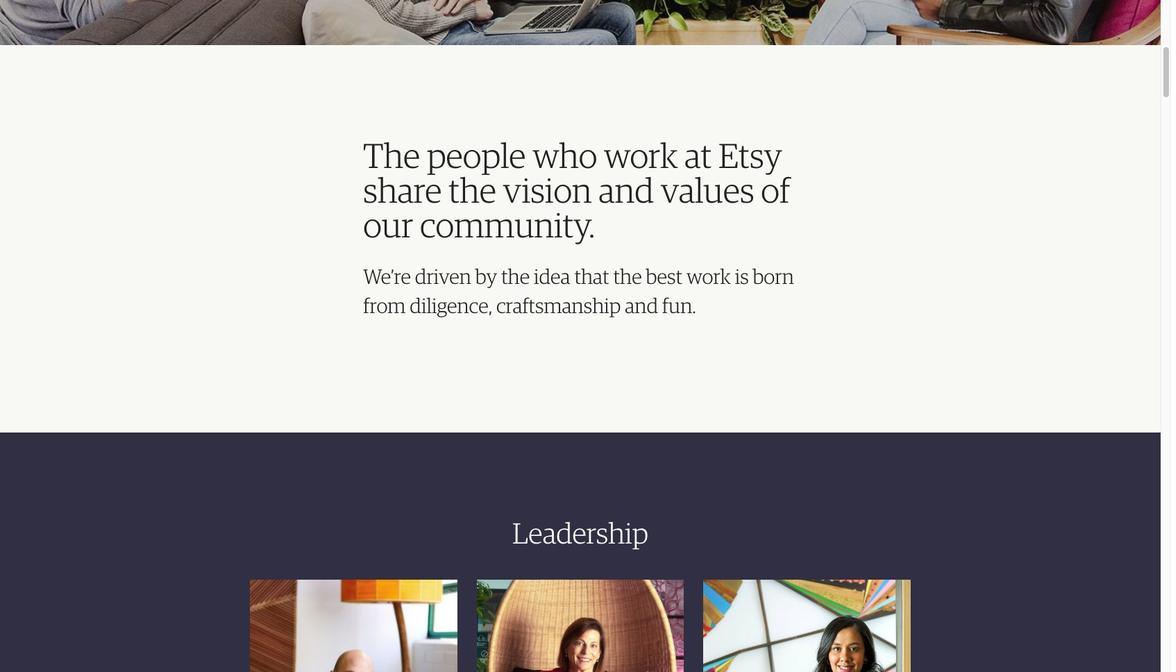 Task type: locate. For each thing, give the bounding box(es) containing it.
born
[[753, 264, 794, 289]]

1 horizontal spatial the
[[501, 264, 530, 289]]

leadership
[[512, 516, 649, 550]]

craftsmanship
[[496, 293, 621, 318]]

community.
[[420, 204, 595, 245]]

diligence,
[[410, 293, 492, 318]]

0 horizontal spatial the
[[449, 169, 496, 211]]

work left the at
[[604, 134, 678, 176]]

from
[[363, 293, 406, 318]]

is
[[735, 264, 749, 289]]

1 vertical spatial work
[[687, 264, 731, 289]]

0 horizontal spatial work
[[604, 134, 678, 176]]

0 vertical spatial and
[[599, 169, 654, 211]]

and
[[599, 169, 654, 211], [625, 293, 658, 318]]

by
[[475, 264, 497, 289]]

the
[[449, 169, 496, 211], [501, 264, 530, 289], [613, 264, 642, 289]]

work
[[604, 134, 678, 176], [687, 264, 731, 289]]

0 vertical spatial work
[[604, 134, 678, 176]]

work left is
[[687, 264, 731, 289]]

the
[[363, 134, 420, 176]]

at
[[685, 134, 712, 176]]

1 vertical spatial and
[[625, 293, 658, 318]]

we're
[[363, 264, 411, 289]]

work inside we're driven by the idea that the best work is born from diligence, craftsmanship and fun.
[[687, 264, 731, 289]]

1 horizontal spatial work
[[687, 264, 731, 289]]

work inside the people who work at etsy share the vision and values of our community.
[[604, 134, 678, 176]]

2 horizontal spatial the
[[613, 264, 642, 289]]



Task type: vqa. For each thing, say whether or not it's contained in the screenshot.
'Fun.'
yes



Task type: describe. For each thing, give the bounding box(es) containing it.
vision
[[503, 169, 592, 211]]

best
[[646, 264, 683, 289]]

of
[[761, 169, 790, 211]]

etsy
[[719, 134, 782, 176]]

fun.
[[662, 293, 696, 318]]

the people who work at etsy share the vision and values of our community.
[[363, 134, 790, 245]]

our
[[363, 204, 413, 245]]

share
[[363, 169, 442, 211]]

and inside the people who work at etsy share the vision and values of our community.
[[599, 169, 654, 211]]

we're driven by the idea that the best work is born from diligence, craftsmanship and fun.
[[363, 264, 794, 318]]

idea
[[534, 264, 571, 289]]

who
[[533, 134, 597, 176]]

the inside the people who work at etsy share the vision and values of our community.
[[449, 169, 496, 211]]

driven
[[415, 264, 471, 289]]

people
[[427, 134, 526, 176]]

and inside we're driven by the idea that the best work is born from diligence, craftsmanship and fun.
[[625, 293, 658, 318]]

values
[[661, 169, 755, 211]]

that
[[575, 264, 609, 289]]



